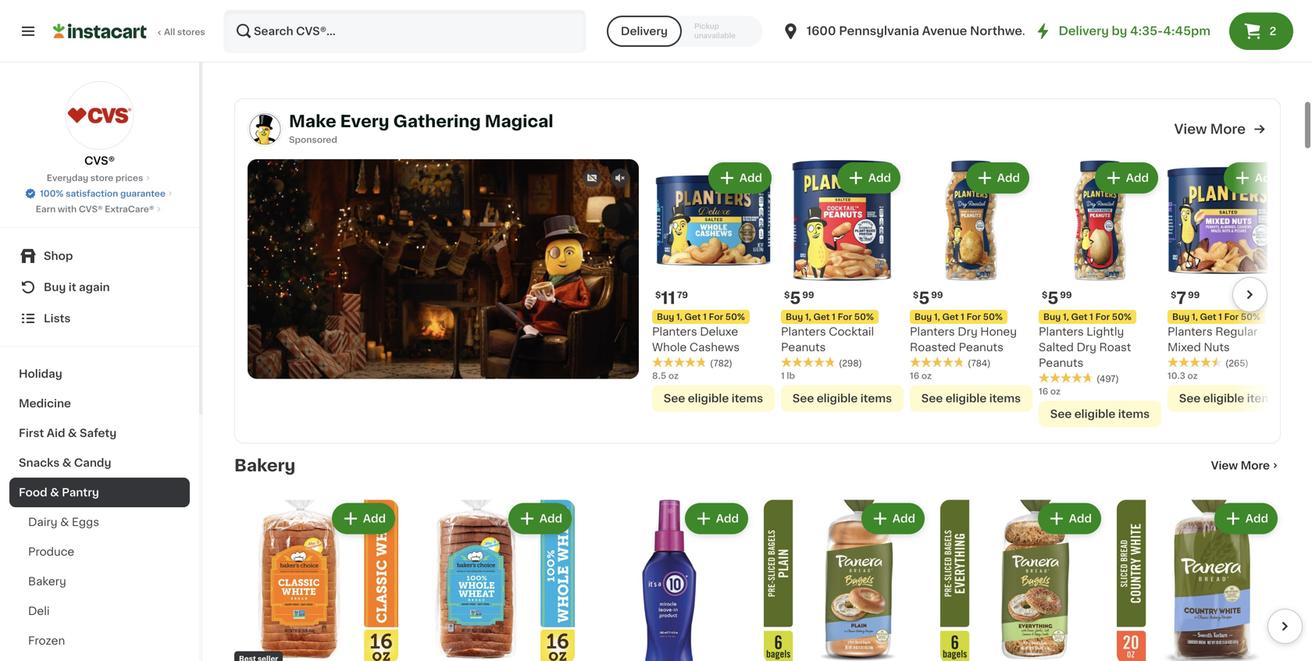 Task type: locate. For each thing, give the bounding box(es) containing it.
1 horizontal spatial peanuts
[[959, 342, 1004, 353]]

see eligible items button for planters dry honey roasted peanuts
[[910, 385, 1033, 412]]

0 vertical spatial roasted
[[941, 19, 987, 30]]

0 horizontal spatial view
[[1175, 122, 1207, 136]]

view
[[1175, 122, 1207, 136], [1211, 460, 1238, 471]]

mixed inside the hearn kirkwood mixed fruit cup 5.5 oz
[[854, 4, 887, 15]]

0 horizontal spatial $ 5 99
[[784, 290, 814, 306]]

planters inside planters lightly salted dry roast peanuts
[[1039, 326, 1084, 337]]

kirkwood up mix
[[623, 4, 675, 15]]

1 vertical spatial roasted
[[910, 342, 956, 353]]

1 horizontal spatial view
[[1211, 460, 1238, 471]]

2 vertical spatial dry
[[1077, 342, 1097, 353]]

hearn inside the hearn kirkwood mixed fruit cup 5.5 oz
[[764, 4, 797, 15]]

bakery link
[[234, 456, 296, 475], [9, 567, 190, 597]]

hearn for hearn kirkwood mixed fruit cup 5.5 oz
[[764, 4, 797, 15]]

see down salted
[[1051, 409, 1072, 420]]

1 horizontal spatial bakery
[[234, 458, 296, 474]]

see eligible items button for planters cocktail peanuts
[[781, 385, 904, 412]]

1 planters from the left
[[652, 326, 697, 337]]

holiday
[[19, 369, 62, 380]]

1, for regular
[[1192, 313, 1198, 321]]

buy for planters lightly salted dry roast peanuts
[[1044, 313, 1061, 321]]

buy left 'it'
[[44, 282, 66, 293]]

1 vertical spatial item carousel region
[[212, 494, 1303, 662]]

buy up planters cocktail peanuts
[[786, 313, 803, 321]]

items for planters cocktail peanuts
[[861, 393, 892, 404]]

see eligible items button
[[652, 385, 775, 412], [781, 385, 904, 412], [910, 385, 1033, 412], [1168, 385, 1291, 412], [1039, 401, 1162, 428]]

16 oz for planters dry honey roasted peanuts
[[910, 372, 932, 380]]

make every gathering magical spo nsored
[[289, 113, 554, 144]]

planters left the honey
[[910, 326, 955, 337]]

gathering
[[393, 113, 481, 130]]

4 get from the left
[[1071, 313, 1088, 321]]

$ for planters cocktail peanuts
[[784, 291, 790, 299]]

delivery for delivery
[[621, 26, 668, 37]]

1 horizontal spatial 16 oz
[[1039, 387, 1061, 396]]

store
[[90, 174, 113, 182]]

5.5
[[587, 35, 601, 43], [764, 35, 778, 43]]

1 vertical spatial mixed
[[1168, 342, 1201, 353]]

2 1, from the left
[[805, 313, 812, 321]]

planters inside planters deluxe whole cashews
[[652, 326, 697, 337]]

3 hearn from the left
[[764, 4, 797, 15]]

get for dry
[[943, 313, 959, 321]]

0 vertical spatial view more
[[1175, 122, 1246, 136]]

emblem inside the cvs gold emblem philippine mango
[[290, 4, 335, 15]]

add
[[740, 172, 762, 183], [869, 172, 891, 183], [997, 172, 1020, 183], [1126, 172, 1149, 183], [1255, 172, 1278, 183], [363, 513, 386, 524], [540, 513, 562, 524], [716, 513, 739, 524], [893, 513, 916, 524], [1069, 513, 1092, 524], [1246, 513, 1269, 524]]

50% for dry
[[983, 313, 1003, 321]]

items down "(784)"
[[990, 393, 1021, 404]]

1 for from the left
[[709, 313, 723, 321]]

first
[[19, 428, 44, 439]]

5.5 inside 'hearn kirkwood pineapple melon mix cup 5.5 oz'
[[587, 35, 601, 43]]

buy 1, get 1 for 50% up planters regular mixed nuts
[[1173, 313, 1261, 321]]

4 $ from the left
[[1042, 291, 1048, 299]]

get up planters dry honey roasted peanuts
[[943, 313, 959, 321]]

shop
[[44, 251, 73, 262]]

4 planters from the left
[[1039, 326, 1084, 337]]

see down 8.5 oz
[[664, 393, 685, 404]]

mixed for nuts
[[1168, 342, 1201, 353]]

peanuts
[[781, 342, 826, 353], [959, 342, 1004, 353], [1039, 358, 1084, 369]]

cvs® up everyday store prices link
[[84, 155, 115, 166]]

dry up edamame
[[1063, 4, 1083, 15]]

kirkwood
[[447, 4, 498, 15], [623, 4, 675, 15], [800, 4, 851, 15]]

2 5 from the left
[[919, 290, 930, 306]]

roasted inside planters dry honey roasted peanuts
[[910, 342, 956, 353]]

$ for planters regular mixed nuts
[[1171, 291, 1177, 299]]

see eligible items down "(784)"
[[922, 393, 1021, 404]]

$ 5 99 up salted
[[1042, 290, 1072, 306]]

0 horizontal spatial bakery link
[[9, 567, 190, 597]]

1 99 from the left
[[803, 291, 814, 299]]

5 up planters cocktail peanuts
[[790, 290, 801, 306]]

1 horizontal spatial delivery
[[1059, 25, 1109, 37]]

hearn kirkwood pineapple melon mix cup 5.5 oz
[[587, 4, 732, 43]]

see eligible items for planters dry honey roasted peanuts
[[922, 393, 1021, 404]]

earn
[[36, 205, 56, 214]]

see eligible items button down the (497)
[[1039, 401, 1162, 428]]

1 gold from the left
[[261, 4, 287, 15]]

emblem up (69)
[[290, 4, 335, 15]]

0 horizontal spatial 16
[[910, 372, 920, 380]]

3 cup from the left
[[764, 19, 787, 30]]

food & pantry
[[19, 487, 99, 498]]

buy up salted
[[1044, 313, 1061, 321]]

1, down $ 11 79
[[677, 313, 683, 321]]

& left eggs
[[60, 517, 69, 528]]

0 horizontal spatial hearn
[[411, 4, 444, 15]]

2 horizontal spatial $ 5 99
[[1042, 290, 1072, 306]]

kirkwood inside hearn kirkwood strawberry cup
[[447, 4, 498, 15]]

product group containing 7
[[1168, 159, 1291, 412]]

see eligible items button down "(784)"
[[910, 385, 1033, 412]]

1 emblem from the left
[[290, 4, 335, 15]]

planters up salted
[[1039, 326, 1084, 337]]

cvs®
[[84, 155, 115, 166], [79, 205, 103, 214]]

items down the (298)
[[861, 393, 892, 404]]

2 horizontal spatial cup
[[764, 19, 787, 30]]

0 vertical spatial bakery link
[[234, 456, 296, 475]]

planters for planters cocktail peanuts
[[781, 326, 826, 337]]

kirkwood for pineapple
[[623, 4, 675, 15]]

product group
[[652, 159, 775, 412], [781, 159, 904, 412], [910, 159, 1033, 412], [1039, 159, 1162, 428], [1168, 159, 1291, 412], [234, 500, 398, 662], [411, 500, 575, 662], [587, 500, 752, 662], [764, 500, 928, 662], [941, 500, 1105, 662], [1117, 500, 1281, 662]]

$ up planters regular mixed nuts
[[1171, 291, 1177, 299]]

1 vertical spatial 16 oz
[[1039, 387, 1061, 396]]

50%
[[726, 313, 745, 321], [854, 313, 874, 321], [983, 313, 1003, 321], [1112, 313, 1132, 321], [1241, 313, 1261, 321]]

3 for from the left
[[967, 313, 981, 321]]

2 for from the left
[[838, 313, 852, 321]]

1 buy 1, get 1 for 50% from the left
[[657, 313, 745, 321]]

4 for from the left
[[1096, 313, 1110, 321]]

peanuts up "(784)"
[[959, 342, 1004, 353]]

first aid & safety link
[[9, 419, 190, 448]]

see for planters cocktail peanuts
[[793, 393, 814, 404]]

buy 1, get 1 for 50% up planters dry honey roasted peanuts
[[915, 313, 1003, 321]]

extracare®
[[105, 205, 154, 214]]

99 for cocktail
[[803, 291, 814, 299]]

oz left 1600
[[780, 35, 790, 43]]

0 vertical spatial 16 oz
[[910, 372, 932, 380]]

$ up planters cocktail peanuts
[[784, 291, 790, 299]]

4 50% from the left
[[1112, 313, 1132, 321]]

2 cup from the left
[[647, 19, 669, 30]]

hearn
[[411, 4, 444, 15], [587, 4, 621, 15], [764, 4, 797, 15]]

oz
[[604, 35, 614, 43], [780, 35, 790, 43], [949, 35, 959, 43], [669, 372, 679, 380], [922, 372, 932, 380], [1188, 372, 1198, 380], [1051, 387, 1061, 396]]

1 5.5 from the left
[[587, 35, 601, 43]]

all stores
[[164, 28, 205, 36]]

planters up lb
[[781, 326, 826, 337]]

1 up planters dry honey roasted peanuts
[[961, 313, 965, 321]]

16 oz for planters lightly salted dry roast peanuts
[[1039, 387, 1061, 396]]

3 $ from the left
[[913, 291, 919, 299]]

buy up planters dry honey roasted peanuts
[[915, 313, 932, 321]]

roasted
[[941, 19, 987, 30], [910, 342, 956, 353]]

2 planters from the left
[[781, 326, 826, 337]]

None search field
[[223, 9, 587, 53]]

Search field
[[225, 11, 585, 52]]

for up deluxe
[[709, 313, 723, 321]]

1 for planters deluxe whole cashews
[[703, 313, 707, 321]]

delivery by 4:35-4:45pm
[[1059, 25, 1211, 37]]

see eligible items button down the (298)
[[781, 385, 904, 412]]

$ up planters dry honey roasted peanuts
[[913, 291, 919, 299]]

nsored
[[306, 136, 337, 144]]

for up regular
[[1225, 313, 1239, 321]]

1
[[234, 49, 238, 58], [703, 313, 707, 321], [832, 313, 836, 321], [961, 313, 965, 321], [1090, 313, 1094, 321], [1219, 313, 1223, 321], [781, 372, 785, 380]]

see eligible items
[[664, 393, 763, 404], [793, 393, 892, 404], [922, 393, 1021, 404], [1179, 393, 1279, 404], [1051, 409, 1150, 420]]

pennsylvania
[[839, 25, 920, 37]]

4:45pm
[[1164, 25, 1211, 37]]

get
[[685, 313, 701, 321], [814, 313, 830, 321], [943, 313, 959, 321], [1071, 313, 1088, 321], [1200, 313, 1217, 321]]

1 $ from the left
[[655, 291, 661, 299]]

mixed up "10.3 oz"
[[1168, 342, 1201, 353]]

1 up the cocktail
[[832, 313, 836, 321]]

dry down lightly
[[1077, 342, 1097, 353]]

99 up salted
[[1060, 291, 1072, 299]]

1 50% from the left
[[726, 313, 745, 321]]

5 50% from the left
[[1241, 313, 1261, 321]]

buy for planters deluxe whole cashews
[[657, 313, 674, 321]]

for for dry
[[967, 313, 981, 321]]

first aid & safety
[[19, 428, 117, 439]]

see for planters deluxe whole cashews
[[664, 393, 685, 404]]

2 emblem from the left
[[970, 4, 1015, 15]]

1 horizontal spatial $ 5 99
[[913, 290, 943, 306]]

whole
[[652, 342, 687, 353]]

5.5 left 1600
[[764, 35, 778, 43]]

5 up salted
[[1048, 290, 1059, 306]]

eligible down "(784)"
[[946, 393, 987, 404]]

dry inside planters lightly salted dry roast peanuts
[[1077, 342, 1097, 353]]

1 horizontal spatial kirkwood
[[623, 4, 675, 15]]

0 horizontal spatial mixed
[[854, 4, 887, 15]]

16 down planters dry honey roasted peanuts
[[910, 372, 920, 380]]

1 each
[[234, 49, 262, 58]]

16
[[910, 372, 920, 380], [1039, 387, 1049, 396]]

0 horizontal spatial 5.5
[[587, 35, 601, 43]]

buy 1, get 1 for 50% up planters deluxe whole cashews
[[657, 313, 745, 321]]

planters inside planters cocktail peanuts
[[781, 326, 826, 337]]

$ left 79 at the right
[[655, 291, 661, 299]]

(69)
[[292, 37, 310, 45]]

hearn right philippine
[[411, 4, 444, 15]]

1 horizontal spatial mixed
[[1168, 342, 1201, 353]]

16 oz down planters dry honey roasted peanuts
[[910, 372, 932, 380]]

3 get from the left
[[943, 313, 959, 321]]

with
[[58, 205, 77, 214]]

see eligible items for planters cocktail peanuts
[[793, 393, 892, 404]]

pineapple
[[677, 4, 732, 15]]

1 lb
[[781, 372, 795, 380]]

earn with cvs® extracare® link
[[36, 203, 164, 216]]

2 get from the left
[[814, 313, 830, 321]]

buy 1, get 1 for 50% for dry
[[915, 313, 1003, 321]]

2 $ from the left
[[784, 291, 790, 299]]

items down the (497)
[[1118, 409, 1150, 420]]

$ 5 99 up planters cocktail peanuts
[[784, 290, 814, 306]]

0 vertical spatial dry
[[1063, 4, 1083, 15]]

see for planters lightly salted dry roast peanuts
[[1051, 409, 1072, 420]]

deli link
[[9, 597, 190, 627]]

planters up whole on the bottom
[[652, 326, 697, 337]]

5 get from the left
[[1200, 313, 1217, 321]]

1 hearn from the left
[[411, 4, 444, 15]]

1 vertical spatial bakery
[[28, 577, 66, 587]]

5 1, from the left
[[1192, 313, 1198, 321]]

& inside "link"
[[68, 428, 77, 439]]

hearn kirkwood strawberry cup button
[[411, 0, 575, 45]]

again
[[79, 282, 110, 293]]

eligible for mixed
[[1204, 393, 1245, 404]]

0 vertical spatial item carousel region
[[639, 159, 1291, 431]]

cup inside hearn kirkwood strawberry cup
[[411, 19, 434, 30]]

peanuts down salted
[[1039, 358, 1084, 369]]

cup
[[411, 19, 434, 30], [647, 19, 669, 30], [764, 19, 787, 30]]

everyday
[[47, 174, 88, 182]]

kirkwood inside the hearn kirkwood mixed fruit cup 5.5 oz
[[800, 4, 851, 15]]

4
[[941, 35, 947, 43]]

emblem inside the gold emblem abound dry roasted sea salt edamame 4 oz
[[970, 4, 1015, 15]]

16 oz down salted
[[1039, 387, 1061, 396]]

kirkwood inside 'hearn kirkwood pineapple melon mix cup 5.5 oz'
[[623, 4, 675, 15]]

cup inside 'hearn kirkwood pineapple melon mix cup 5.5 oz'
[[647, 19, 669, 30]]

$ 5 99 up planters dry honey roasted peanuts
[[913, 290, 943, 306]]

16 down salted
[[1039, 387, 1049, 396]]

4 99 from the left
[[1188, 291, 1200, 299]]

get for cocktail
[[814, 313, 830, 321]]

see eligible items button down (265)
[[1168, 385, 1291, 412]]

cvs® down satisfaction
[[79, 205, 103, 214]]

kirkwood for mixed
[[800, 4, 851, 15]]

1 horizontal spatial cup
[[647, 19, 669, 30]]

2 button
[[1230, 12, 1294, 50]]

for up lightly
[[1096, 313, 1110, 321]]

0 vertical spatial more
[[1211, 122, 1246, 136]]

0 horizontal spatial bakery
[[28, 577, 66, 587]]

lists
[[44, 313, 71, 324]]

50% for deluxe
[[726, 313, 745, 321]]

see down lb
[[793, 393, 814, 404]]

buy down the 7
[[1173, 313, 1190, 321]]

1 get from the left
[[685, 313, 701, 321]]

& for eggs
[[60, 517, 69, 528]]

2 horizontal spatial peanuts
[[1039, 358, 1084, 369]]

1 left each at top left
[[234, 49, 238, 58]]

service type group
[[607, 16, 763, 47]]

hearn inside 'hearn kirkwood pineapple melon mix cup 5.5 oz'
[[587, 4, 621, 15]]

2 horizontal spatial kirkwood
[[800, 4, 851, 15]]

get up planters deluxe whole cashews
[[685, 313, 701, 321]]

see eligible items down (265)
[[1179, 393, 1279, 404]]

1 cup from the left
[[411, 19, 434, 30]]

regular
[[1216, 326, 1258, 337]]

1 horizontal spatial 16
[[1039, 387, 1049, 396]]

eligible down the (497)
[[1075, 409, 1116, 420]]

hearn right "pineapple"
[[764, 4, 797, 15]]

& right aid
[[68, 428, 77, 439]]

fruit
[[890, 4, 915, 15]]

1 horizontal spatial gold
[[941, 4, 967, 15]]

2 50% from the left
[[854, 313, 874, 321]]

1 horizontal spatial 5
[[919, 290, 930, 306]]

50% for lightly
[[1112, 313, 1132, 321]]

5 for planters lightly salted dry roast peanuts
[[1048, 290, 1059, 306]]

2 5.5 from the left
[[764, 35, 778, 43]]

3 kirkwood from the left
[[800, 4, 851, 15]]

0 horizontal spatial 5
[[790, 290, 801, 306]]

lightly
[[1087, 326, 1124, 337]]

mixed for fruit
[[854, 4, 887, 15]]

more
[[1211, 122, 1246, 136], [1241, 460, 1270, 471]]

delivery inside "link"
[[1059, 25, 1109, 37]]

1 horizontal spatial hearn
[[587, 4, 621, 15]]

dry left the honey
[[958, 326, 978, 337]]

2 horizontal spatial 5
[[1048, 290, 1059, 306]]

get for regular
[[1200, 313, 1217, 321]]

5 up planters dry honey roasted peanuts
[[919, 290, 930, 306]]

planters inside planters dry honey roasted peanuts
[[910, 326, 955, 337]]

hearn inside hearn kirkwood strawberry cup
[[411, 4, 444, 15]]

50% up the cocktail
[[854, 313, 874, 321]]

0 vertical spatial 16
[[910, 372, 920, 380]]

see down planters dry honey roasted peanuts
[[922, 393, 943, 404]]

buy for planters dry honey roasted peanuts
[[915, 313, 932, 321]]

for up planters dry honey roasted peanuts
[[967, 313, 981, 321]]

planters for planters deluxe whole cashews
[[652, 326, 697, 337]]

all stores link
[[53, 9, 206, 53]]

99 inside $ 7 99
[[1188, 291, 1200, 299]]

see eligible items down (782)
[[664, 393, 763, 404]]

gold up avenue
[[941, 4, 967, 15]]

0 horizontal spatial cup
[[411, 19, 434, 30]]

5 buy 1, get 1 for 50% from the left
[[1173, 313, 1261, 321]]

50% up the honey
[[983, 313, 1003, 321]]

buy 1, get 1 for 50% up lightly
[[1044, 313, 1132, 321]]

everyday store prices
[[47, 174, 143, 182]]

hearn for hearn kirkwood pineapple melon mix cup 5.5 oz
[[587, 4, 621, 15]]

4 buy 1, get 1 for 50% from the left
[[1044, 313, 1132, 321]]

4 1, from the left
[[1063, 313, 1069, 321]]

medicine link
[[9, 389, 190, 419]]

mixed up pennsylvania
[[854, 4, 887, 15]]

get up planters cocktail peanuts
[[814, 313, 830, 321]]

&
[[68, 428, 77, 439], [62, 458, 71, 469], [50, 487, 59, 498], [60, 517, 69, 528]]

0 horizontal spatial delivery
[[621, 26, 668, 37]]

1 kirkwood from the left
[[447, 4, 498, 15]]

3 50% from the left
[[983, 313, 1003, 321]]

0 horizontal spatial gold
[[261, 4, 287, 15]]

item carousel region
[[639, 159, 1291, 431], [212, 494, 1303, 662]]

50% up deluxe
[[726, 313, 745, 321]]

see eligible items button for planters lightly salted dry roast peanuts
[[1039, 401, 1162, 428]]

3 buy 1, get 1 for 50% from the left
[[915, 313, 1003, 321]]

1 $ 5 99 from the left
[[784, 290, 814, 306]]

3 $ 5 99 from the left
[[1042, 290, 1072, 306]]

5 $ from the left
[[1171, 291, 1177, 299]]

mixed inside planters regular mixed nuts
[[1168, 342, 1201, 353]]

2 99 from the left
[[931, 291, 943, 299]]

eligible for salted
[[1075, 409, 1116, 420]]

3 99 from the left
[[1060, 291, 1072, 299]]

0 horizontal spatial kirkwood
[[447, 4, 498, 15]]

eligible down (265)
[[1204, 393, 1245, 404]]

1, down $ 7 99
[[1192, 313, 1198, 321]]

see eligible items button down (782)
[[652, 385, 775, 412]]

dry inside the gold emblem abound dry roasted sea salt edamame 4 oz
[[1063, 4, 1083, 15]]

bakery
[[234, 458, 296, 474], [28, 577, 66, 587]]

0 horizontal spatial peanuts
[[781, 342, 826, 353]]

1 1, from the left
[[677, 313, 683, 321]]

see for planters regular mixed nuts
[[1179, 393, 1201, 404]]

5 for planters cocktail peanuts
[[790, 290, 801, 306]]

frozen link
[[9, 627, 190, 656]]

0 horizontal spatial emblem
[[290, 4, 335, 15]]

2 buy 1, get 1 for 50% from the left
[[786, 313, 874, 321]]

product group containing 11
[[652, 159, 775, 412]]

delivery for delivery by 4:35-4:45pm
[[1059, 25, 1109, 37]]

1 horizontal spatial 5.5
[[764, 35, 778, 43]]

5 planters from the left
[[1168, 326, 1213, 337]]

see eligible items down the (497)
[[1051, 409, 1150, 420]]

0 vertical spatial cvs®
[[84, 155, 115, 166]]

cup inside the hearn kirkwood mixed fruit cup 5.5 oz
[[764, 19, 787, 30]]

2 gold from the left
[[941, 4, 967, 15]]

buy 1, get 1 for 50% for cocktail
[[786, 313, 874, 321]]

delivery inside button
[[621, 26, 668, 37]]

0 vertical spatial mixed
[[854, 4, 887, 15]]

1 vertical spatial more
[[1241, 460, 1270, 471]]

see eligible items down the (298)
[[793, 393, 892, 404]]

3 5 from the left
[[1048, 290, 1059, 306]]

get up lightly
[[1071, 313, 1088, 321]]

(784)
[[968, 359, 991, 368]]

5.5 down melon
[[587, 35, 601, 43]]

5 for from the left
[[1225, 313, 1239, 321]]

2 kirkwood from the left
[[623, 4, 675, 15]]

oz inside the gold emblem abound dry roasted sea salt edamame 4 oz
[[949, 35, 959, 43]]

buy for planters cocktail peanuts
[[786, 313, 803, 321]]

for for deluxe
[[709, 313, 723, 321]]

gold up "mango"
[[261, 4, 287, 15]]

$ for planters deluxe whole cashews
[[655, 291, 661, 299]]

$ inside $ 7 99
[[1171, 291, 1177, 299]]

1, for cocktail
[[805, 313, 812, 321]]

planters lightly salted dry roast peanuts
[[1039, 326, 1132, 369]]

1600 pennsylvania avenue northwest
[[807, 25, 1034, 37]]

& right food
[[50, 487, 59, 498]]

0 vertical spatial bakery
[[234, 458, 296, 474]]

1 horizontal spatial emblem
[[970, 4, 1015, 15]]

hearn kirkwood mixed fruit cup 5.5 oz
[[764, 4, 915, 43]]

$ 5 99 for planters cocktail peanuts
[[784, 290, 814, 306]]

2 horizontal spatial hearn
[[764, 4, 797, 15]]

abound
[[1018, 4, 1061, 15]]

0 horizontal spatial 16 oz
[[910, 372, 932, 380]]

emblem up the sea
[[970, 4, 1015, 15]]

(298)
[[839, 359, 862, 368]]

1,
[[677, 313, 683, 321], [805, 313, 812, 321], [934, 313, 940, 321], [1063, 313, 1069, 321], [1192, 313, 1198, 321]]

oz inside 'hearn kirkwood pineapple melon mix cup 5.5 oz'
[[604, 35, 614, 43]]

99 right the 7
[[1188, 291, 1200, 299]]

2 hearn from the left
[[587, 4, 621, 15]]

99 for dry
[[931, 291, 943, 299]]

1 up lightly
[[1090, 313, 1094, 321]]

3 1, from the left
[[934, 313, 940, 321]]

1, up salted
[[1063, 313, 1069, 321]]

guarantee
[[120, 189, 166, 198]]

for up the cocktail
[[838, 313, 852, 321]]

delivery by 4:35-4:45pm link
[[1034, 22, 1211, 41]]

planters
[[652, 326, 697, 337], [781, 326, 826, 337], [910, 326, 955, 337], [1039, 326, 1084, 337], [1168, 326, 1213, 337]]

1, for lightly
[[1063, 313, 1069, 321]]

planters inside planters regular mixed nuts
[[1168, 326, 1213, 337]]

$ inside $ 11 79
[[655, 291, 661, 299]]

50% up lightly
[[1112, 313, 1132, 321]]

99 up planters cocktail peanuts
[[803, 291, 814, 299]]

items down (782)
[[732, 393, 763, 404]]

1 vertical spatial dry
[[958, 326, 978, 337]]

1 5 from the left
[[790, 290, 801, 306]]

1 vertical spatial 16
[[1039, 387, 1049, 396]]

99
[[803, 291, 814, 299], [931, 291, 943, 299], [1060, 291, 1072, 299], [1188, 291, 1200, 299]]

1 up regular
[[1219, 313, 1223, 321]]

3 planters from the left
[[910, 326, 955, 337]]

2 $ 5 99 from the left
[[913, 290, 943, 306]]

99 up planters dry honey roasted peanuts
[[931, 291, 943, 299]]



Task type: describe. For each thing, give the bounding box(es) containing it.
salted
[[1039, 342, 1074, 353]]

1 for planters regular mixed nuts
[[1219, 313, 1223, 321]]

8.5
[[652, 372, 667, 380]]

2
[[1270, 26, 1277, 37]]

8.5 oz
[[652, 372, 679, 380]]

1, for deluxe
[[677, 313, 683, 321]]

items for planters deluxe whole cashews
[[732, 393, 763, 404]]

peanuts inside planters lightly salted dry roast peanuts
[[1039, 358, 1084, 369]]

cashews
[[690, 342, 740, 353]]

earn with cvs® extracare®
[[36, 205, 154, 214]]

prices
[[116, 174, 143, 182]]

(497)
[[1097, 375, 1119, 383]]

$ for planters lightly salted dry roast peanuts
[[1042, 291, 1048, 299]]

1 left lb
[[781, 372, 785, 380]]

planters image
[[248, 112, 283, 147]]

item carousel region containing add
[[212, 494, 1303, 662]]

get for lightly
[[1071, 313, 1088, 321]]

honey
[[981, 326, 1017, 337]]

(782)
[[710, 359, 733, 368]]

planters dry honey roasted peanuts
[[910, 326, 1017, 353]]

frozen
[[28, 636, 65, 647]]

buy 1, get 1 for 50% for deluxe
[[657, 313, 745, 321]]

dairy & eggs
[[28, 517, 99, 528]]

$ 5 99 for planters dry honey roasted peanuts
[[913, 290, 943, 306]]

kirkwood for strawberry
[[447, 4, 498, 15]]

snacks & candy link
[[9, 448, 190, 478]]

all
[[164, 28, 175, 36]]

make
[[289, 113, 336, 130]]

view more link
[[1211, 458, 1281, 474]]

79
[[677, 291, 688, 299]]

1 vertical spatial view more
[[1211, 460, 1270, 471]]

eligible for peanuts
[[817, 393, 858, 404]]

food
[[19, 487, 47, 498]]

1 horizontal spatial bakery link
[[234, 456, 296, 475]]

aid
[[47, 428, 65, 439]]

for for regular
[[1225, 313, 1239, 321]]

planters regular mixed nuts
[[1168, 326, 1258, 353]]

shop link
[[9, 241, 190, 272]]

100% satisfaction guarantee button
[[24, 184, 175, 200]]

dry inside planters dry honey roasted peanuts
[[958, 326, 978, 337]]

10.3 oz
[[1168, 372, 1198, 380]]

deli
[[28, 606, 50, 617]]

candy
[[74, 458, 111, 469]]

11
[[661, 290, 676, 306]]

1 for planters cocktail peanuts
[[832, 313, 836, 321]]

1600 pennsylvania avenue northwest button
[[782, 9, 1034, 53]]

16 for planters dry honey roasted peanuts
[[910, 372, 920, 380]]

5.5 inside the hearn kirkwood mixed fruit cup 5.5 oz
[[764, 35, 778, 43]]

1 vertical spatial bakery link
[[9, 567, 190, 597]]

planters for planters dry honey roasted peanuts
[[910, 326, 955, 337]]

see for planters dry honey roasted peanuts
[[922, 393, 943, 404]]

$ 5 99 for planters lightly salted dry roast peanuts
[[1042, 290, 1072, 306]]

get for deluxe
[[685, 313, 701, 321]]

cvs® logo image
[[65, 81, 134, 150]]

for for cocktail
[[838, 313, 852, 321]]

gold inside the gold emblem abound dry roasted sea salt edamame 4 oz
[[941, 4, 967, 15]]

1600
[[807, 25, 836, 37]]

produce
[[28, 547, 74, 558]]

peanuts inside planters cocktail peanuts
[[781, 342, 826, 353]]

100%
[[40, 189, 64, 198]]

1 vertical spatial view
[[1211, 460, 1238, 471]]

buy it again
[[44, 282, 110, 293]]

mix
[[624, 19, 644, 30]]

item carousel region containing 11
[[639, 159, 1291, 431]]

eligible for whole
[[688, 393, 729, 404]]

lb
[[787, 372, 795, 380]]

lists link
[[9, 303, 190, 334]]

16 for planters lightly salted dry roast peanuts
[[1039, 387, 1049, 396]]

see eligible items for planters lightly salted dry roast peanuts
[[1051, 409, 1150, 420]]

hearn kirkwood strawberry cup
[[411, 4, 561, 30]]

medicine
[[19, 398, 71, 409]]

northwest
[[970, 25, 1034, 37]]

planters cocktail peanuts
[[781, 326, 874, 353]]

snacks
[[19, 458, 60, 469]]

1 for planters lightly salted dry roast peanuts
[[1090, 313, 1094, 321]]

gold inside the cvs gold emblem philippine mango
[[261, 4, 287, 15]]

roasted inside the gold emblem abound dry roasted sea salt edamame 4 oz
[[941, 19, 987, 30]]

mango
[[234, 19, 272, 30]]

oz down salted
[[1051, 387, 1061, 396]]

produce link
[[9, 537, 190, 567]]

$ for planters dry honey roasted peanuts
[[913, 291, 919, 299]]

edamame
[[1037, 19, 1092, 30]]

melon
[[587, 19, 622, 30]]

delivery button
[[607, 16, 682, 47]]

eligible for honey
[[946, 393, 987, 404]]

salt
[[1013, 19, 1034, 30]]

spo
[[289, 136, 306, 144]]

oz right 8.5
[[669, 372, 679, 380]]

1, for dry
[[934, 313, 940, 321]]

nuts
[[1204, 342, 1230, 353]]

sea
[[989, 19, 1010, 30]]

planters for planters regular mixed nuts
[[1168, 326, 1213, 337]]

oz down planters dry honey roasted peanuts
[[922, 372, 932, 380]]

satisfaction
[[66, 189, 118, 198]]

cocktail
[[829, 326, 874, 337]]

see eligible items button for planters regular mixed nuts
[[1168, 385, 1291, 412]]

0 vertical spatial view
[[1175, 122, 1207, 136]]

see eligible items button for planters deluxe whole cashews
[[652, 385, 775, 412]]

dairy
[[28, 517, 57, 528]]

buy for planters regular mixed nuts
[[1173, 313, 1190, 321]]

(265)
[[1226, 359, 1249, 368]]

oz inside the hearn kirkwood mixed fruit cup 5.5 oz
[[780, 35, 790, 43]]

every
[[340, 113, 390, 130]]

philippine
[[338, 4, 392, 15]]

& for candy
[[62, 458, 71, 469]]

$ 11 79
[[655, 290, 688, 306]]

5 for planters dry honey roasted peanuts
[[919, 290, 930, 306]]

99 for regular
[[1188, 291, 1200, 299]]

buy it again link
[[9, 272, 190, 303]]

by
[[1112, 25, 1128, 37]]

1 vertical spatial cvs®
[[79, 205, 103, 214]]

dry for salted
[[1077, 342, 1097, 353]]

food & pantry link
[[9, 478, 190, 508]]

& for pantry
[[50, 487, 59, 498]]

stores
[[177, 28, 205, 36]]

cvs® link
[[65, 81, 134, 169]]

99 for lightly
[[1060, 291, 1072, 299]]

7
[[1177, 290, 1187, 306]]

see eligible items for planters deluxe whole cashews
[[664, 393, 763, 404]]

deluxe
[[700, 326, 738, 337]]

magical
[[485, 113, 554, 130]]

$ 7 99
[[1171, 290, 1200, 306]]

items for planters regular mixed nuts
[[1247, 393, 1279, 404]]

hearn for hearn kirkwood strawberry cup
[[411, 4, 444, 15]]

50% for regular
[[1241, 313, 1261, 321]]

4:35-
[[1130, 25, 1164, 37]]

see eligible items for planters regular mixed nuts
[[1179, 393, 1279, 404]]

planters deluxe whole cashews
[[652, 326, 740, 353]]

items for planters lightly salted dry roast peanuts
[[1118, 409, 1150, 420]]

50% for cocktail
[[854, 313, 874, 321]]

eggs
[[72, 517, 99, 528]]

buy 1, get 1 for 50% for regular
[[1173, 313, 1261, 321]]

10.3
[[1168, 372, 1186, 380]]

avenue
[[922, 25, 967, 37]]

peanuts inside planters dry honey roasted peanuts
[[959, 342, 1004, 353]]

items for planters dry honey roasted peanuts
[[990, 393, 1021, 404]]

oz right 10.3
[[1188, 372, 1198, 380]]

planters for planters lightly salted dry roast peanuts
[[1039, 326, 1084, 337]]

cvs
[[234, 4, 258, 15]]

holiday link
[[9, 359, 190, 389]]

snacks & candy
[[19, 458, 111, 469]]

1 for planters dry honey roasted peanuts
[[961, 313, 965, 321]]

100% satisfaction guarantee
[[40, 189, 166, 198]]

buy 1, get 1 for 50% for lightly
[[1044, 313, 1132, 321]]

instacart logo image
[[53, 22, 147, 41]]

dry for abound
[[1063, 4, 1083, 15]]

roast
[[1100, 342, 1132, 353]]

for for lightly
[[1096, 313, 1110, 321]]



Task type: vqa. For each thing, say whether or not it's contained in the screenshot.
About
no



